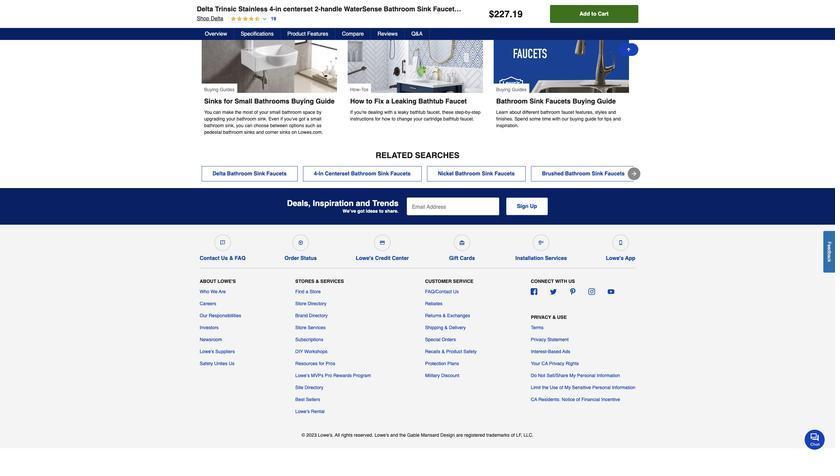 Task type: locate. For each thing, give the bounding box(es) containing it.
directory up sellers on the left of the page
[[305, 385, 323, 391]]

returns & exchanges
[[425, 313, 470, 319]]

0 horizontal spatial guide
[[316, 98, 335, 105]]

customer care image
[[220, 241, 225, 245]]

1 vertical spatial centerset
[[325, 171, 350, 177]]

diy
[[295, 349, 303, 355]]

bathroom down "upgrading" on the left top of page
[[204, 123, 224, 128]]

1 horizontal spatial the
[[400, 433, 406, 438]]

twitter image
[[550, 289, 557, 295]]

my
[[570, 373, 576, 379], [565, 385, 571, 391]]

us inside "link"
[[453, 289, 459, 295]]

0 vertical spatial directory
[[308, 301, 327, 307]]

1 vertical spatial safety
[[200, 361, 213, 367]]

bathroom inside "link"
[[455, 171, 481, 177]]

how-
[[350, 87, 361, 92]]

guides for sinks
[[220, 87, 235, 92]]

1 vertical spatial services
[[321, 279, 344, 284]]

careers
[[200, 301, 216, 307]]

0 horizontal spatial buying guides link
[[202, 14, 337, 93]]

0 horizontal spatial sinks
[[244, 130, 255, 135]]

0 vertical spatial product
[[287, 31, 306, 37]]

19 right 227
[[513, 9, 523, 19]]

guides up about at the top right of page
[[512, 87, 527, 92]]

& right "recalls"
[[442, 349, 445, 355]]

returns & exchanges link
[[425, 313, 470, 319]]

product inside button
[[287, 31, 306, 37]]

store for directory
[[295, 301, 307, 307]]

to down trends
[[379, 209, 384, 214]]

1 horizontal spatial 4-
[[314, 171, 319, 177]]

1 horizontal spatial product
[[446, 349, 462, 355]]

make
[[222, 110, 234, 115]]

2 vertical spatial store
[[295, 325, 307, 331]]

a down space
[[307, 116, 309, 122]]

in
[[276, 5, 281, 13], [319, 171, 324, 177]]

& for stores & services
[[316, 279, 319, 284]]

sign up button
[[506, 198, 548, 216]]

1 lowe's from the top
[[295, 373, 310, 379]]

2 horizontal spatial with
[[553, 116, 561, 122]]

resources for pros
[[295, 361, 335, 367]]

cartridge
[[424, 116, 442, 122]]

227
[[494, 9, 510, 19]]

personal up limit the use of my sensitive personal information link
[[577, 373, 596, 379]]

0 vertical spatial small
[[270, 110, 281, 115]]

0 vertical spatial safety
[[464, 349, 477, 355]]

spend
[[515, 116, 528, 122]]

of down sell/share
[[560, 385, 564, 391]]

faucets for brushed bathroom sink faucets
[[605, 171, 625, 177]]

1 vertical spatial small
[[311, 116, 322, 122]]

lowe's up are
[[218, 279, 236, 284]]

privacy up sell/share
[[549, 361, 565, 367]]

1 horizontal spatial sinks
[[280, 130, 290, 135]]

2 vertical spatial services
[[308, 325, 326, 331]]

1 horizontal spatial bathtub
[[444, 116, 459, 122]]

q&a
[[412, 31, 423, 37]]

1 horizontal spatial buying guides
[[496, 87, 527, 92]]

if you're dealing with a leaky bathtub faucet, these step-by-step instructions for how to change your cartridge bathtub faucet.
[[350, 110, 482, 122]]

safety down delivery
[[464, 349, 477, 355]]

guides
[[220, 87, 235, 92], [512, 87, 527, 92]]

my down 'rights'
[[570, 373, 576, 379]]

limit
[[531, 385, 541, 391]]

& up "statement" at the right bottom
[[553, 315, 556, 320]]

1 horizontal spatial got
[[358, 209, 365, 214]]

use up "statement" at the right bottom
[[557, 315, 567, 320]]

lowes.com.
[[298, 130, 323, 135]]

lowe's for lowe's credit center
[[356, 256, 374, 262]]

credit card image
[[380, 241, 385, 245]]

bathtub down how to fix a leaking bathtub faucet link
[[410, 110, 426, 115]]

and left .
[[491, 5, 503, 13]]

sinks down between
[[280, 130, 290, 135]]

faucets inside "link"
[[495, 171, 515, 177]]

the left most
[[235, 110, 241, 115]]

1 vertical spatial us
[[453, 289, 459, 295]]

sellers
[[306, 397, 320, 403]]

got inside "deals, inspiration and trends we've got ideas to share."
[[358, 209, 365, 214]]

0 vertical spatial us
[[221, 256, 228, 262]]

site directory link
[[295, 385, 323, 391]]

0 horizontal spatial can
[[213, 110, 221, 115]]

got inside you can make the most of your small bathroom space by upgrading your bathroom sink. even if you've got a small bathroom sink, you can choose between options such as pedestal bathroom sinks and corner sinks on lowes.com.
[[299, 116, 306, 122]]

lowe's for lowe's rental
[[295, 409, 310, 415]]

2 horizontal spatial the
[[542, 385, 549, 391]]

lowe's mvps pro rewards program link
[[295, 373, 371, 379]]

4-in centerset bathroom sink faucets link
[[303, 166, 422, 182]]

diy workshops link
[[295, 349, 328, 355]]

special orders
[[425, 337, 456, 343]]

instagram image
[[589, 289, 595, 295]]

best sellers link
[[295, 397, 320, 403]]

military
[[425, 373, 440, 379]]

0 vertical spatial bathtub
[[410, 110, 426, 115]]

pinterest image
[[570, 289, 576, 295]]

1 vertical spatial 4-
[[314, 171, 319, 177]]

for
[[224, 98, 233, 105], [375, 116, 381, 122], [598, 116, 603, 122], [319, 361, 325, 367]]

& for privacy & use
[[553, 315, 556, 320]]

privacy for privacy statement
[[531, 337, 546, 343]]

a inside button
[[827, 255, 832, 258]]

sink inside nickel bathroom sink faucets "link"
[[482, 171, 493, 177]]

0 vertical spatial use
[[557, 315, 567, 320]]

arrow right image
[[631, 171, 638, 177]]

leaking
[[392, 98, 417, 105]]

interest-
[[531, 349, 548, 355]]

deals, inspiration and trends we've got ideas to share.
[[287, 199, 399, 214]]

for up make
[[224, 98, 233, 105]]

features,
[[576, 110, 594, 115]]

0 horizontal spatial 19
[[271, 16, 276, 21]]

privacy up terms on the right bottom
[[531, 315, 551, 320]]

mvps
[[311, 373, 324, 379]]

e
[[827, 245, 832, 247], [827, 247, 832, 250]]

1 vertical spatial lowe's
[[295, 409, 310, 415]]

lowe's for lowe's mvps pro rewards program
[[295, 373, 310, 379]]

for inside learn about different bathroom faucet features, styles and finishes. spend some time with our buying guide for tips and inspiration.
[[598, 116, 603, 122]]

the inside limit the use of my sensitive personal information link
[[542, 385, 549, 391]]

of inside you can make the most of your small bathroom space by upgrading your bathroom sink. even if you've got a small bathroom sink, you can choose between options such as pedestal bathroom sinks and corner sinks on lowes.com.
[[254, 110, 258, 115]]

2 guides from the left
[[512, 87, 527, 92]]

0 vertical spatial information
[[597, 373, 620, 379]]

& right stores
[[316, 279, 319, 284]]

for down the styles
[[598, 116, 603, 122]]

safety inside recalls & product safety link
[[464, 349, 477, 355]]

us down the customer service
[[453, 289, 459, 295]]

1 horizontal spatial ca
[[542, 361, 548, 367]]

sink inside delta bathroom sink faucets 'link'
[[254, 171, 265, 177]]

use for &
[[557, 315, 567, 320]]

if
[[281, 116, 283, 122]]

buying guides up sinks at the top left
[[204, 87, 235, 92]]

protection
[[425, 361, 446, 367]]

got left ideas
[[358, 209, 365, 214]]

how-tos link
[[348, 14, 483, 93]]

1 horizontal spatial buying guides link
[[494, 14, 629, 93]]

0 vertical spatial privacy
[[531, 315, 551, 320]]

directory for brand directory
[[309, 313, 328, 319]]

suppliers
[[215, 349, 235, 355]]

services for installation services
[[545, 256, 567, 262]]

1 vertical spatial directory
[[309, 313, 328, 319]]

personal
[[577, 373, 596, 379], [593, 385, 611, 391]]

1 horizontal spatial us
[[229, 361, 235, 367]]

0 horizontal spatial centerset
[[283, 5, 313, 13]]

the left gable on the bottom
[[400, 433, 406, 438]]

sign up
[[517, 204, 537, 210]]

my up notice
[[565, 385, 571, 391]]

1 horizontal spatial safety
[[464, 349, 477, 355]]

your up sink.
[[259, 110, 268, 115]]

protection plans link
[[425, 361, 459, 367]]

1 buying guides from the left
[[204, 87, 235, 92]]

2 buying guides from the left
[[496, 87, 527, 92]]

1 horizontal spatial with
[[457, 5, 470, 13]]

if
[[350, 110, 353, 115]]

store down stores & services
[[310, 289, 321, 295]]

centerset up the inspiration
[[325, 171, 350, 177]]

&
[[229, 256, 233, 262], [316, 279, 319, 284], [443, 313, 446, 319], [553, 315, 556, 320], [445, 325, 448, 331], [442, 349, 445, 355]]

ca residents: notice of financial incentive
[[531, 397, 620, 403]]

some
[[530, 116, 541, 122]]

a up k
[[827, 255, 832, 258]]

privacy
[[531, 315, 551, 320], [531, 337, 546, 343], [549, 361, 565, 367]]

1 horizontal spatial guides
[[512, 87, 527, 92]]

with for delta trinsic stainless 4-in centerset 2-handle watersense bathroom sink faucet with drain and deck plate
[[457, 5, 470, 13]]

1 vertical spatial personal
[[593, 385, 611, 391]]

2 horizontal spatial your
[[414, 116, 423, 122]]

0 horizontal spatial product
[[287, 31, 306, 37]]

0 horizontal spatial in
[[276, 5, 281, 13]]

facebook image
[[531, 289, 538, 295]]

customer service
[[425, 279, 474, 284]]

you've
[[284, 116, 298, 122]]

2 vertical spatial with
[[553, 116, 561, 122]]

recalls & product safety link
[[425, 349, 477, 355]]

0 vertical spatial can
[[213, 110, 221, 115]]

and up ideas
[[356, 199, 370, 208]]

safety left unites
[[200, 361, 213, 367]]

a inside if you're dealing with a leaky bathtub faucet, these step-by-step instructions for how to change your cartridge bathtub faucet.
[[394, 110, 397, 115]]

about
[[510, 110, 521, 115]]

of right most
[[254, 110, 258, 115]]

shop delta
[[197, 16, 223, 22]]

2 vertical spatial privacy
[[549, 361, 565, 367]]

lowe's credit center link
[[356, 232, 409, 262]]

in up the inspiration
[[319, 171, 324, 177]]

sinks
[[204, 98, 222, 105]]

can right the you
[[245, 123, 253, 128]]

0 horizontal spatial got
[[299, 116, 306, 122]]

0 vertical spatial lowe's
[[295, 373, 310, 379]]

1 vertical spatial bathtub
[[444, 116, 459, 122]]

1 guides from the left
[[220, 87, 235, 92]]

mobile image
[[619, 241, 623, 245]]

store down brand at left
[[295, 325, 307, 331]]

0 horizontal spatial buying guides
[[204, 87, 235, 92]]

us right the contact
[[221, 256, 228, 262]]

0 horizontal spatial 4-
[[270, 5, 276, 13]]

lowe's down newsroom link at bottom left
[[200, 349, 214, 355]]

2 sinks from the left
[[280, 130, 290, 135]]

lowe's up site
[[295, 373, 310, 379]]

guide up by
[[316, 98, 335, 105]]

faucet
[[433, 5, 455, 13], [446, 98, 467, 105]]

your
[[531, 361, 541, 367]]

who we are
[[200, 289, 226, 295]]

bathroom down most
[[237, 116, 256, 122]]

centerset left 2-
[[283, 5, 313, 13]]

19 up specifications button
[[271, 16, 276, 21]]

0 vertical spatial the
[[235, 110, 241, 115]]

mansard
[[421, 433, 439, 438]]

services up connect with us
[[545, 256, 567, 262]]

with inside if you're dealing with a leaky bathtub faucet, these step-by-step instructions for how to change your cartridge bathtub faucet.
[[384, 110, 393, 115]]

newsroom
[[200, 337, 222, 343]]

the right limit
[[542, 385, 549, 391]]

lowe's for lowe's app
[[606, 256, 624, 262]]

lowe's
[[356, 256, 374, 262], [606, 256, 624, 262], [218, 279, 236, 284], [200, 349, 214, 355], [375, 433, 389, 438]]

bathroom up you've
[[282, 110, 302, 115]]

1 vertical spatial in
[[319, 171, 324, 177]]

1 buying guides link from the left
[[202, 14, 337, 93]]

lowe's left app
[[606, 256, 624, 262]]

services down brand directory
[[308, 325, 326, 331]]

pickup image
[[298, 241, 303, 245]]

0 vertical spatial my
[[570, 373, 576, 379]]

& left delivery
[[445, 325, 448, 331]]

got up options
[[299, 116, 306, 122]]

0 vertical spatial services
[[545, 256, 567, 262]]

us right unites
[[229, 361, 235, 367]]

1 vertical spatial privacy
[[531, 337, 546, 343]]

2 vertical spatial directory
[[305, 385, 323, 391]]

services up the find a store link
[[321, 279, 344, 284]]

0 horizontal spatial bathtub
[[410, 110, 426, 115]]

small up the as on the top of the page
[[311, 116, 322, 122]]

a left leaky
[[394, 110, 397, 115]]

Email Address email field
[[407, 198, 500, 216]]

e up d
[[827, 245, 832, 247]]

in right stainless
[[276, 5, 281, 13]]

sink.
[[258, 116, 267, 122]]

e up b
[[827, 247, 832, 250]]

buying up features,
[[573, 98, 595, 105]]

lowe's rental link
[[295, 409, 325, 415]]

a right fix
[[386, 98, 390, 105]]

use down sell/share
[[550, 385, 558, 391]]

bathtub down these at the top of the page
[[444, 116, 459, 122]]

faq/contact us link
[[425, 289, 459, 295]]

1 vertical spatial got
[[358, 209, 365, 214]]

and down "choose"
[[256, 130, 264, 135]]

product up plans
[[446, 349, 462, 355]]

2 lowe's from the top
[[295, 409, 310, 415]]

center
[[392, 256, 409, 262]]

2 horizontal spatial us
[[453, 289, 459, 295]]

with inside learn about different bathroom faucet features, styles and finishes. spend some time with our buying guide for tips and inspiration.
[[553, 116, 561, 122]]

1 vertical spatial with
[[384, 110, 393, 115]]

personal up incentive
[[593, 385, 611, 391]]

between
[[270, 123, 288, 128]]

related
[[376, 151, 413, 160]]

0 horizontal spatial us
[[221, 256, 228, 262]]

bathroom sink faucets buying guide
[[496, 98, 616, 105]]

for down dealing
[[375, 116, 381, 122]]

1 vertical spatial product
[[446, 349, 462, 355]]

store services link
[[295, 325, 326, 331]]

leaky
[[398, 110, 409, 115]]

store
[[310, 289, 321, 295], [295, 301, 307, 307], [295, 325, 307, 331]]

0 vertical spatial delta
[[197, 5, 213, 13]]

sinks down "choose"
[[244, 130, 255, 135]]

1 vertical spatial faucet
[[446, 98, 467, 105]]

arrow up image
[[626, 47, 632, 52]]

0 vertical spatial centerset
[[283, 5, 313, 13]]

the
[[235, 110, 241, 115], [542, 385, 549, 391], [400, 433, 406, 438]]

1 horizontal spatial in
[[319, 171, 324, 177]]

with left our at the top of page
[[553, 116, 561, 122]]

residents:
[[539, 397, 561, 403]]

orders
[[442, 337, 456, 343]]

centerset
[[283, 5, 313, 13], [325, 171, 350, 177]]

4.5 stars image
[[229, 16, 260, 22]]

guides up sinks at the top left
[[220, 87, 235, 92]]

order status link
[[285, 232, 317, 262]]

lowe's left credit
[[356, 256, 374, 262]]

0 vertical spatial got
[[299, 116, 306, 122]]

2 buying guides link from the left
[[494, 14, 629, 93]]

0 horizontal spatial the
[[235, 110, 241, 115]]

delta inside 'link'
[[213, 171, 226, 177]]

store for services
[[295, 325, 307, 331]]

2 vertical spatial delta
[[213, 171, 226, 177]]

design
[[441, 433, 455, 438]]

buying up sinks at the top left
[[204, 87, 219, 92]]

and inside "deals, inspiration and trends we've got ideas to share."
[[356, 199, 370, 208]]

0 horizontal spatial safety
[[200, 361, 213, 367]]

0 horizontal spatial with
[[384, 110, 393, 115]]

faucet.
[[460, 116, 474, 122]]

with up "how"
[[384, 110, 393, 115]]

stainless
[[238, 5, 268, 13]]

1 vertical spatial can
[[245, 123, 253, 128]]

1 vertical spatial the
[[542, 385, 549, 391]]

small up even
[[270, 110, 281, 115]]

1 vertical spatial ca
[[531, 397, 537, 403]]

faucets for delta bathroom sink faucets
[[267, 171, 287, 177]]

d
[[827, 250, 832, 253]]

f
[[827, 242, 832, 245]]

delta bathroom sink faucets link
[[202, 166, 298, 182]]

bathroom up time
[[541, 110, 560, 115]]

privacy up interest-
[[531, 337, 546, 343]]

with
[[555, 279, 567, 284]]

your right change
[[414, 116, 423, 122]]

sink inside 4-in centerset bathroom sink faucets link
[[378, 171, 389, 177]]

directory
[[308, 301, 327, 307], [309, 313, 328, 319], [305, 385, 323, 391]]

how
[[382, 116, 391, 122]]

1 horizontal spatial can
[[245, 123, 253, 128]]

1 vertical spatial store
[[295, 301, 307, 307]]

lowe's app
[[606, 256, 636, 262]]

with left drain
[[457, 5, 470, 13]]

guide up the styles
[[597, 98, 616, 105]]

of
[[254, 110, 258, 115], [560, 385, 564, 391], [577, 397, 580, 403], [511, 433, 515, 438]]

store up brand at left
[[295, 301, 307, 307]]

lowe's down best in the bottom of the page
[[295, 409, 310, 415]]

gift card image
[[460, 241, 465, 245]]

contact us & faq link
[[200, 232, 246, 262]]

privacy for privacy & use
[[531, 315, 551, 320]]

pro
[[325, 373, 332, 379]]

1 horizontal spatial guide
[[597, 98, 616, 105]]

faucets inside 'link'
[[267, 171, 287, 177]]

to left fix
[[366, 98, 373, 105]]

product left features
[[287, 31, 306, 37]]

1 vertical spatial use
[[550, 385, 558, 391]]

directory up brand directory
[[308, 301, 327, 307]]

to right add
[[592, 11, 597, 17]]

ca right your
[[542, 361, 548, 367]]

0 horizontal spatial guides
[[220, 87, 235, 92]]

directory for store directory
[[308, 301, 327, 307]]

delta
[[197, 5, 213, 13], [211, 16, 223, 22], [213, 171, 226, 177]]

0 vertical spatial with
[[457, 5, 470, 13]]

buying guides up about at the top right of page
[[496, 87, 527, 92]]

directory down store directory link
[[309, 313, 328, 319]]

to right "how"
[[392, 116, 396, 122]]

do not sell/share my personal information
[[531, 373, 620, 379]]

interest-based ads link
[[531, 349, 571, 355]]

a modern bathroom with a white chevron tile shower with black hardware. image
[[348, 14, 483, 93]]

can up "upgrading" on the left top of page
[[213, 110, 221, 115]]

compare
[[342, 31, 364, 37]]

with for learn about different bathroom faucet features, styles and finishes. spend some time with our buying guide for tips and inspiration.
[[553, 116, 561, 122]]

lowe's credit center
[[356, 256, 409, 262]]



Task type: vqa. For each thing, say whether or not it's contained in the screenshot.
The Open
no



Task type: describe. For each thing, give the bounding box(es) containing it.
2 vertical spatial us
[[229, 361, 235, 367]]

lowe's right reserved.
[[375, 433, 389, 438]]

investors link
[[200, 325, 219, 331]]

lowe's for lowe's suppliers
[[200, 349, 214, 355]]

bathrooms
[[254, 98, 290, 105]]

© 2023 lowe's. all rights reserved. lowe's and the gable mansard design are registered trademarks of lf, llc.
[[302, 433, 534, 438]]

a right find
[[306, 289, 308, 295]]

faucet,
[[427, 110, 441, 115]]

brushed bathroom sink faucets link
[[531, 166, 636, 182]]

services for store services
[[308, 325, 326, 331]]

1 vertical spatial information
[[612, 385, 636, 391]]

specifications
[[241, 31, 274, 37]]

0 vertical spatial ca
[[542, 361, 548, 367]]

& for returns & exchanges
[[443, 313, 446, 319]]

store directory link
[[295, 301, 327, 307]]

gift
[[449, 256, 459, 262]]

fix
[[374, 98, 384, 105]]

contact
[[200, 256, 220, 262]]

2023
[[306, 433, 317, 438]]

brand
[[295, 313, 308, 319]]

pedestal
[[204, 130, 222, 135]]

0 vertical spatial personal
[[577, 373, 596, 379]]

& left "faq"
[[229, 256, 233, 262]]

by
[[317, 110, 322, 115]]

bathroom down sink,
[[223, 130, 243, 135]]

financial
[[582, 397, 600, 403]]

us for faq/contact
[[453, 289, 459, 295]]

change
[[397, 116, 412, 122]]

rights
[[341, 433, 353, 438]]

order status
[[285, 256, 317, 262]]

1 sinks from the left
[[244, 130, 255, 135]]

rebates
[[425, 301, 443, 307]]

faucet
[[562, 110, 575, 115]]

for left pros
[[319, 361, 325, 367]]

cart
[[598, 11, 609, 17]]

sign
[[517, 204, 529, 210]]

guide
[[585, 116, 597, 122]]

rebates link
[[425, 301, 443, 307]]

ads
[[563, 349, 571, 355]]

1 horizontal spatial centerset
[[325, 171, 350, 177]]

buying guides link for bathrooms
[[202, 14, 337, 93]]

youtube image
[[608, 289, 615, 295]]

2-
[[315, 5, 321, 13]]

& for recalls & product safety
[[442, 349, 445, 355]]

buying guides for sinks
[[204, 87, 235, 92]]

delta for delta trinsic stainless 4-in centerset 2-handle watersense bathroom sink faucet with drain and deck plate
[[197, 5, 213, 13]]

store services
[[295, 325, 326, 331]]

1 guide from the left
[[316, 98, 335, 105]]

dimensions image
[[539, 241, 544, 245]]

0 vertical spatial in
[[276, 5, 281, 13]]

add
[[580, 11, 590, 17]]

you
[[236, 123, 244, 128]]

faucets for nickel bathroom sink faucets
[[495, 171, 515, 177]]

2 vertical spatial the
[[400, 433, 406, 438]]

bathroom inside 'link'
[[227, 171, 252, 177]]

0 horizontal spatial ca
[[531, 397, 537, 403]]

ca residents: notice of financial incentive link
[[531, 397, 620, 403]]

as
[[317, 123, 322, 128]]

and right 'tips'
[[613, 116, 621, 122]]

us for contact
[[221, 256, 228, 262]]

sink inside bathroom sink faucets buying guide link
[[530, 98, 544, 105]]

and left gable on the bottom
[[391, 433, 398, 438]]

how to fix a leaking bathtub faucet
[[350, 98, 469, 105]]

& for shipping & delivery
[[445, 325, 448, 331]]

2 guide from the left
[[597, 98, 616, 105]]

stores & services
[[295, 279, 344, 284]]

do
[[531, 373, 537, 379]]

4-in centerset bathroom sink faucets
[[314, 171, 411, 177]]

sink inside brushed bathroom sink faucets link
[[592, 171, 603, 177]]

your inside if you're dealing with a leaky bathtub faucet, these step-by-step instructions for how to change your cartridge bathtub faucet.
[[414, 116, 423, 122]]

inspiration
[[313, 199, 354, 208]]

find
[[295, 289, 305, 295]]

are
[[456, 433, 463, 438]]

subscriptions
[[295, 337, 323, 343]]

of left "lf,"
[[511, 433, 515, 438]]

privacy statement
[[531, 337, 569, 343]]

how
[[350, 98, 364, 105]]

you're
[[354, 110, 367, 115]]

in inside 4-in centerset bathroom sink faucets link
[[319, 171, 324, 177]]

and inside you can make the most of your small bathroom space by upgrading your bathroom sink. even if you've got a small bathroom sink, you can choose between options such as pedestal bathroom sinks and corner sinks on lowes.com.
[[256, 130, 264, 135]]

safety inside safety unites us link
[[200, 361, 213, 367]]

our responsibilities
[[200, 313, 241, 319]]

to inside button
[[592, 11, 597, 17]]

how-tos
[[350, 87, 369, 92]]

to inside "deals, inspiration and trends we've got ideas to share."
[[379, 209, 384, 214]]

a white wall-mount sink with a white and chrome faucet and exposed plumbing in a gray bathroom. image
[[202, 14, 337, 93]]

installation services link
[[516, 232, 567, 262]]

1 horizontal spatial small
[[311, 116, 322, 122]]

lowe's suppliers link
[[200, 349, 235, 355]]

bathroom inside learn about different bathroom faucet features, styles and finishes. spend some time with our buying guide for tips and inspiration.
[[541, 110, 560, 115]]

program
[[353, 373, 371, 379]]

gift cards
[[449, 256, 475, 262]]

1 horizontal spatial your
[[259, 110, 268, 115]]

recalls
[[425, 349, 441, 355]]

lowe's app link
[[606, 232, 636, 262]]

delta for delta bathroom sink faucets
[[213, 171, 226, 177]]

sensitive
[[572, 385, 591, 391]]

buying up learn in the right top of the page
[[496, 87, 511, 92]]

terms link
[[531, 325, 544, 331]]

who we are link
[[200, 289, 226, 295]]

status
[[301, 256, 317, 262]]

shipping
[[425, 325, 443, 331]]

use for the
[[550, 385, 558, 391]]

chat invite button image
[[805, 430, 825, 451]]

.
[[510, 9, 513, 19]]

instructions
[[350, 116, 374, 122]]

searches
[[415, 151, 460, 160]]

installation
[[516, 256, 544, 262]]

sinks for small bathrooms buying guide
[[204, 98, 335, 105]]

our
[[200, 313, 208, 319]]

delta bathroom sink faucets
[[213, 171, 287, 177]]

diy workshops
[[295, 349, 328, 355]]

directory for site directory
[[305, 385, 323, 391]]

k
[[827, 260, 832, 263]]

f e e d b a c k
[[827, 242, 832, 263]]

a inside you can make the most of your small bathroom space by upgrading your bathroom sink. even if you've got a small bathroom sink, you can choose between options such as pedestal bathroom sinks and corner sinks on lowes.com.
[[307, 116, 309, 122]]

guides for bathroom
[[512, 87, 527, 92]]

0 vertical spatial store
[[310, 289, 321, 295]]

compare button
[[335, 28, 371, 40]]

options
[[289, 123, 304, 128]]

of right notice
[[577, 397, 580, 403]]

installation services
[[516, 256, 567, 262]]

0 vertical spatial faucet
[[433, 5, 455, 13]]

the inside you can make the most of your small bathroom space by upgrading your bathroom sink. even if you've got a small bathroom sink, you can choose between options such as pedestal bathroom sinks and corner sinks on lowes.com.
[[235, 110, 241, 115]]

llc.
[[524, 433, 534, 438]]

buying guides link for buying
[[494, 14, 629, 93]]

newsroom link
[[200, 337, 222, 343]]

1 vertical spatial delta
[[211, 16, 223, 22]]

we
[[211, 289, 218, 295]]

safety unites us link
[[200, 361, 235, 367]]

styles
[[595, 110, 607, 115]]

buying guides for bathroom
[[496, 87, 527, 92]]

lowe's rental
[[295, 409, 325, 415]]

about lowe's
[[200, 279, 236, 284]]

buying up space
[[291, 98, 314, 105]]

ideas
[[366, 209, 378, 214]]

unites
[[214, 361, 228, 367]]

order
[[285, 256, 299, 262]]

and up 'tips'
[[609, 110, 616, 115]]

brushed
[[542, 171, 564, 177]]

1 e from the top
[[827, 245, 832, 247]]

2 e from the top
[[827, 247, 832, 250]]

rights
[[566, 361, 579, 367]]

sign up form
[[407, 198, 548, 216]]

1 vertical spatial my
[[565, 385, 571, 391]]

learn about different bathroom faucet features, styles and finishes. spend some time with our buying guide for tips and inspiration.
[[496, 110, 622, 128]]

for inside if you're dealing with a leaky bathtub faucet, these step-by-step instructions for how to change your cartridge bathtub faucet.
[[375, 116, 381, 122]]

credit
[[375, 256, 391, 262]]

subscriptions link
[[295, 337, 323, 343]]

need to know bathroom faucet video. image
[[494, 14, 629, 93]]

notice
[[562, 397, 575, 403]]

to inside if you're dealing with a leaky bathtub faucet, these step-by-step instructions for how to change your cartridge bathtub faucet.
[[392, 116, 396, 122]]

0 horizontal spatial small
[[270, 110, 281, 115]]

step-
[[455, 110, 465, 115]]

1 horizontal spatial 19
[[513, 9, 523, 19]]

0 horizontal spatial your
[[226, 116, 235, 122]]

do not sell/share my personal information link
[[531, 373, 620, 379]]

trends
[[373, 199, 399, 208]]

0 vertical spatial 4-
[[270, 5, 276, 13]]



